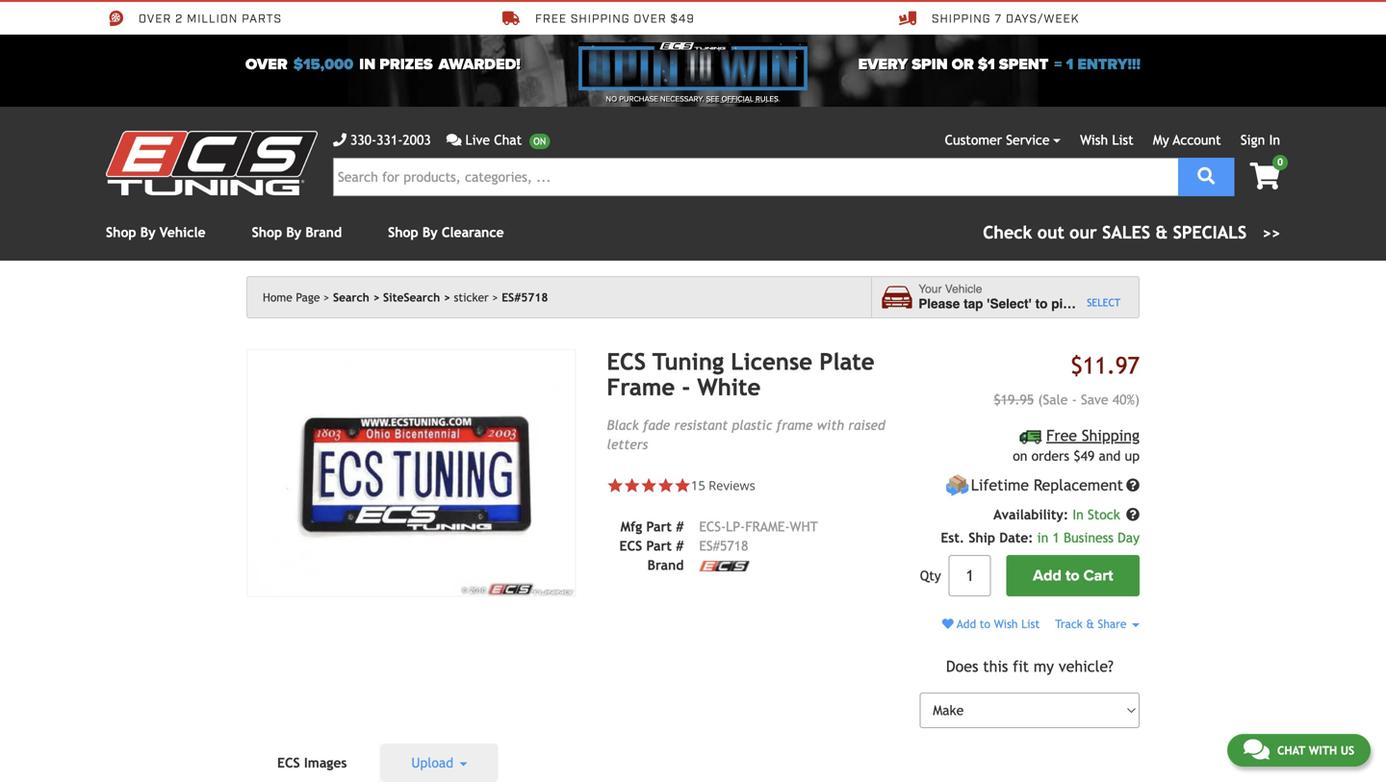 Task type: locate. For each thing, give the bounding box(es) containing it.
shop by brand link
[[252, 225, 342, 240]]

2
[[175, 11, 183, 27]]

wish up this
[[994, 618, 1018, 631]]

upload button
[[381, 744, 498, 783]]

1 horizontal spatial 1
[[1066, 56, 1074, 74]]

over 2 million parts
[[139, 11, 282, 27]]

mfg part #
[[621, 519, 684, 535]]

search
[[333, 291, 370, 304]]

star image down letters
[[607, 477, 624, 494]]

1 vertical spatial in
[[1073, 508, 1084, 523]]

brand
[[306, 225, 342, 240], [648, 558, 684, 573]]

0 vertical spatial wish
[[1080, 132, 1108, 148]]

1 by from the left
[[140, 225, 156, 240]]

2 vertical spatial to
[[980, 618, 991, 631]]

shipping left the 7
[[932, 11, 991, 27]]

1 vertical spatial add
[[957, 618, 977, 631]]

chat with us
[[1278, 744, 1355, 758]]

3 shop from the left
[[388, 225, 418, 240]]

0 vertical spatial vehicle
[[160, 225, 206, 240]]

vehicle down ecs tuning "image"
[[160, 225, 206, 240]]

40%)
[[1113, 392, 1140, 408]]

fit
[[1013, 658, 1029, 676]]

list
[[1112, 132, 1134, 148], [1022, 618, 1040, 631]]

& for sales
[[1156, 222, 1168, 243]]

1 horizontal spatial add
[[1033, 567, 1062, 586]]

necessary.
[[660, 94, 704, 104]]

add to cart button
[[1007, 556, 1140, 597]]

1 horizontal spatial vehicle
[[945, 283, 983, 296]]

0 horizontal spatial in
[[359, 56, 376, 74]]

free shipping on orders $49 and up
[[1013, 427, 1140, 464]]

date:
[[1000, 531, 1034, 546]]

1 vertical spatial free
[[1047, 427, 1077, 445]]

1 vertical spatial comments image
[[1244, 739, 1270, 762]]

0 horizontal spatial over
[[139, 11, 172, 27]]

vehicle
[[160, 225, 206, 240], [945, 283, 983, 296]]

list left the track
[[1022, 618, 1040, 631]]

0 horizontal spatial shipping
[[932, 11, 991, 27]]

list left my
[[1112, 132, 1134, 148]]

ecs tuning image
[[106, 131, 318, 195]]

1 horizontal spatial -
[[1072, 392, 1077, 408]]

.
[[779, 94, 781, 104]]

0 horizontal spatial 1
[[1053, 531, 1060, 546]]

0 horizontal spatial by
[[140, 225, 156, 240]]

0 horizontal spatial chat
[[494, 132, 522, 148]]

0 vertical spatial add
[[1033, 567, 1062, 586]]

0 horizontal spatial vehicle
[[160, 225, 206, 240]]

1
[[1066, 56, 1074, 74], [1053, 531, 1060, 546]]

0 horizontal spatial -
[[682, 374, 691, 401]]

over down parts
[[246, 56, 288, 74]]

us
[[1341, 744, 1355, 758]]

1 horizontal spatial comments image
[[1244, 739, 1270, 762]]

& inside sales & specials link
[[1156, 222, 1168, 243]]

by up home page link
[[286, 225, 302, 240]]

-
[[682, 374, 691, 401], [1072, 392, 1077, 408]]

0 horizontal spatial with
[[817, 418, 844, 433]]

wish
[[1080, 132, 1108, 148], [994, 618, 1018, 631]]

track & share button
[[1056, 618, 1140, 631]]

star image
[[607, 477, 624, 494], [658, 477, 674, 494], [674, 477, 691, 494]]

1 vertical spatial shipping
[[1082, 427, 1140, 445]]

in down availability:
[[1038, 531, 1049, 546]]

images
[[304, 756, 347, 771]]

0 horizontal spatial &
[[1087, 618, 1095, 631]]

brand inside es# 5718 brand
[[648, 558, 684, 573]]

1 vertical spatial to
[[1066, 567, 1080, 586]]

vehicle inside your vehicle please tap 'select' to pick a vehicle
[[945, 283, 983, 296]]

es#
[[699, 539, 720, 554]]

1 horizontal spatial list
[[1112, 132, 1134, 148]]

1 horizontal spatial free
[[1047, 427, 1077, 445]]

2 # from the top
[[676, 539, 684, 554]]

0 vertical spatial #
[[676, 519, 684, 535]]

ecs images
[[277, 756, 347, 771]]

$49 left the and
[[1074, 449, 1095, 464]]

shop
[[106, 225, 136, 240], [252, 225, 282, 240], [388, 225, 418, 240]]

1 horizontal spatial $49
[[1074, 449, 1095, 464]]

over 2 million parts link
[[106, 10, 282, 27]]

comments image inside live chat link
[[446, 133, 462, 147]]

1 shop from the left
[[106, 225, 136, 240]]

star image up mfg
[[624, 477, 641, 494]]

this
[[983, 658, 1008, 676]]

2 shop from the left
[[252, 225, 282, 240]]

1 vertical spatial chat
[[1278, 744, 1306, 758]]

days/week
[[1006, 11, 1080, 27]]

frame-
[[745, 519, 790, 535]]

free shipping image
[[1020, 431, 1043, 444]]

add to wish list
[[954, 618, 1040, 631]]

0 vertical spatial ecs
[[607, 349, 646, 376]]

0 horizontal spatial to
[[980, 618, 991, 631]]

2 horizontal spatial by
[[423, 225, 438, 240]]

- inside ecs tuning license plate frame - white
[[682, 374, 691, 401]]

0 vertical spatial in
[[359, 56, 376, 74]]

ship
[[969, 531, 996, 546]]

1 horizontal spatial brand
[[648, 558, 684, 573]]

chat left us
[[1278, 744, 1306, 758]]

0 horizontal spatial shop
[[106, 225, 136, 240]]

over inside over 2 million parts link
[[139, 11, 172, 27]]

# left ecs-
[[676, 519, 684, 535]]

2 by from the left
[[286, 225, 302, 240]]

to left cart
[[1066, 567, 1080, 586]]

add right heart image
[[957, 618, 977, 631]]

star image up "mfg part #"
[[641, 477, 658, 494]]

home page link
[[263, 291, 330, 304]]

brand for es# 5718 brand
[[648, 558, 684, 573]]

&
[[1156, 222, 1168, 243], [1087, 618, 1095, 631]]

# left es#
[[676, 539, 684, 554]]

ecs inside ecs-lp-frame-wht ecs part #
[[620, 539, 642, 554]]

& right the track
[[1087, 618, 1095, 631]]

part
[[647, 519, 672, 535], [647, 539, 672, 554]]

1 star image from the left
[[607, 477, 624, 494]]

0
[[1278, 156, 1283, 168]]

wish right "service"
[[1080, 132, 1108, 148]]

# inside ecs-lp-frame-wht ecs part #
[[676, 539, 684, 554]]

stock
[[1088, 508, 1121, 523]]

3 star image from the left
[[674, 477, 691, 494]]

0 vertical spatial brand
[[306, 225, 342, 240]]

star image
[[624, 477, 641, 494], [641, 477, 658, 494]]

None text field
[[949, 556, 991, 597]]

ecs-lp-frame-wht ecs part #
[[620, 519, 818, 554]]

comments image left live
[[446, 133, 462, 147]]

comments image
[[446, 133, 462, 147], [1244, 739, 1270, 762]]

0 vertical spatial over
[[139, 11, 172, 27]]

to left pick
[[1036, 297, 1048, 312]]

1 vertical spatial in
[[1038, 531, 1049, 546]]

0 horizontal spatial comments image
[[446, 133, 462, 147]]

part right mfg
[[647, 519, 672, 535]]

0 vertical spatial in
[[1269, 132, 1281, 148]]

1 down availability: in stock
[[1053, 531, 1060, 546]]

comments image left chat with us
[[1244, 739, 1270, 762]]

1 vertical spatial wish
[[994, 618, 1018, 631]]

in up business
[[1073, 508, 1084, 523]]

no
[[606, 94, 617, 104]]

fade
[[643, 418, 670, 433]]

plastic
[[732, 418, 772, 433]]

in
[[359, 56, 376, 74], [1038, 531, 1049, 546]]

see official rules link
[[706, 93, 779, 105]]

1 vertical spatial &
[[1087, 618, 1095, 631]]

vehicle up tap
[[945, 283, 983, 296]]

to inside your vehicle please tap 'select' to pick a vehicle
[[1036, 297, 1048, 312]]

in left prizes
[[359, 56, 376, 74]]

0 vertical spatial to
[[1036, 297, 1048, 312]]

every spin or $1 spent = 1 entry!!!
[[858, 56, 1141, 74]]

phone image
[[333, 133, 347, 147]]

in for availability:
[[1073, 508, 1084, 523]]

1 vertical spatial #
[[676, 539, 684, 554]]

0 horizontal spatial add
[[957, 618, 977, 631]]

1 vertical spatial list
[[1022, 618, 1040, 631]]

1 horizontal spatial &
[[1156, 222, 1168, 243]]

tuning
[[653, 349, 724, 376]]

no purchase necessary. see official rules .
[[606, 94, 781, 104]]

over left 2
[[139, 11, 172, 27]]

(sale
[[1038, 392, 1068, 408]]

rules
[[756, 94, 779, 104]]

share
[[1098, 618, 1127, 631]]

by for clearance
[[423, 225, 438, 240]]

free inside free shipping on orders $49 and up
[[1047, 427, 1077, 445]]

tap
[[964, 297, 984, 312]]

1 horizontal spatial wish
[[1080, 132, 1108, 148]]

does this fit my vehicle?
[[946, 658, 1114, 676]]

star image left reviews
[[674, 477, 691, 494]]

1 right the =
[[1066, 56, 1074, 74]]

select
[[1087, 297, 1121, 309]]

official
[[722, 94, 754, 104]]

2 horizontal spatial shop
[[388, 225, 418, 240]]

free up orders
[[1047, 427, 1077, 445]]

0 horizontal spatial in
[[1073, 508, 1084, 523]]

3 by from the left
[[423, 225, 438, 240]]

ecs down mfg
[[620, 539, 642, 554]]

2 part from the top
[[647, 539, 672, 554]]

ecs inside ecs tuning license plate frame - white
[[607, 349, 646, 376]]

1 horizontal spatial to
[[1036, 297, 1048, 312]]

heart image
[[942, 619, 954, 630]]

free for shipping
[[535, 11, 567, 27]]

$49 right over
[[671, 11, 695, 27]]

1 vertical spatial vehicle
[[945, 283, 983, 296]]

1 horizontal spatial in
[[1269, 132, 1281, 148]]

sign
[[1241, 132, 1265, 148]]

add down "est. ship date: in 1 business day"
[[1033, 567, 1062, 586]]

with
[[817, 418, 844, 433], [1309, 744, 1338, 758]]

0 horizontal spatial brand
[[306, 225, 342, 240]]

- up resistant
[[682, 374, 691, 401]]

0 vertical spatial part
[[647, 519, 672, 535]]

0 vertical spatial free
[[535, 11, 567, 27]]

shop by brand
[[252, 225, 342, 240]]

1 horizontal spatial by
[[286, 225, 302, 240]]

add for add to wish list
[[957, 618, 977, 631]]

by
[[140, 225, 156, 240], [286, 225, 302, 240], [423, 225, 438, 240]]

0 vertical spatial list
[[1112, 132, 1134, 148]]

es#5718 - ecs-lp-frame-wht - ecs tuning license plate frame - white - black fade resistant plastic frame with raised letters - ecs - audi bmw volkswagen mercedes benz mini porsche image
[[246, 350, 576, 597]]

my account
[[1153, 132, 1222, 148]]

brand up page
[[306, 225, 342, 240]]

0 vertical spatial with
[[817, 418, 844, 433]]

with right frame
[[817, 418, 844, 433]]

1 vertical spatial $49
[[1074, 449, 1095, 464]]

this product is lifetime replacement eligible image
[[946, 474, 970, 498]]

#
[[676, 519, 684, 535], [676, 539, 684, 554]]

1 part from the top
[[647, 519, 672, 535]]

to inside add to cart button
[[1066, 567, 1080, 586]]

by down ecs tuning "image"
[[140, 225, 156, 240]]

free left shipping
[[535, 11, 567, 27]]

1 horizontal spatial chat
[[1278, 744, 1306, 758]]

1 vertical spatial brand
[[648, 558, 684, 573]]

add
[[1033, 567, 1062, 586], [957, 618, 977, 631]]

ecs left images
[[277, 756, 300, 771]]

2 horizontal spatial to
[[1066, 567, 1080, 586]]

shipping up the and
[[1082, 427, 1140, 445]]

0 vertical spatial &
[[1156, 222, 1168, 243]]

sign in
[[1241, 132, 1281, 148]]

upload
[[412, 756, 458, 771]]

1 horizontal spatial over
[[246, 56, 288, 74]]

your
[[919, 283, 942, 296]]

question circle image
[[1127, 479, 1140, 493]]

free
[[535, 11, 567, 27], [1047, 427, 1077, 445]]

brand down "mfg part #"
[[648, 558, 684, 573]]

- left save on the bottom right of the page
[[1072, 392, 1077, 408]]

& right sales
[[1156, 222, 1168, 243]]

0 horizontal spatial free
[[535, 11, 567, 27]]

1 vertical spatial with
[[1309, 744, 1338, 758]]

in right sign
[[1269, 132, 1281, 148]]

track & share
[[1056, 618, 1130, 631]]

live chat
[[466, 132, 522, 148]]

license
[[731, 349, 813, 376]]

2 star image from the left
[[658, 477, 674, 494]]

2 vertical spatial ecs
[[277, 756, 300, 771]]

1 horizontal spatial shipping
[[1082, 427, 1140, 445]]

1 horizontal spatial with
[[1309, 744, 1338, 758]]

part inside ecs-lp-frame-wht ecs part #
[[647, 539, 672, 554]]

add inside button
[[1033, 567, 1062, 586]]

add for add to cart
[[1033, 567, 1062, 586]]

by left clearance
[[423, 225, 438, 240]]

chat right live
[[494, 132, 522, 148]]

part down "mfg part #"
[[647, 539, 672, 554]]

1 horizontal spatial shop
[[252, 225, 282, 240]]

1 vertical spatial over
[[246, 56, 288, 74]]

ecs for ecs images
[[277, 756, 300, 771]]

with inside black fade resistant plastic frame with raised letters
[[817, 418, 844, 433]]

$19.95
[[994, 392, 1034, 408]]

star image left 15
[[658, 477, 674, 494]]

1 vertical spatial ecs
[[620, 539, 642, 554]]

1 vertical spatial part
[[647, 539, 672, 554]]

0 vertical spatial chat
[[494, 132, 522, 148]]

with left us
[[1309, 744, 1338, 758]]

shop for shop by brand
[[252, 225, 282, 240]]

live
[[466, 132, 490, 148]]

comments image inside chat with us link
[[1244, 739, 1270, 762]]

0 vertical spatial comments image
[[446, 133, 462, 147]]

'select'
[[987, 297, 1032, 312]]

comments image for chat
[[1244, 739, 1270, 762]]

to right heart image
[[980, 618, 991, 631]]

raised
[[849, 418, 886, 433]]

330-
[[350, 132, 377, 148]]

$19.95 (sale - save 40%)
[[994, 392, 1140, 408]]

ecs left tuning
[[607, 349, 646, 376]]

please
[[919, 297, 960, 312]]

day
[[1118, 531, 1140, 546]]

0 vertical spatial $49
[[671, 11, 695, 27]]

search image
[[1198, 168, 1215, 185]]



Task type: describe. For each thing, give the bounding box(es) containing it.
shop for shop by vehicle
[[106, 225, 136, 240]]

sticker
[[454, 291, 489, 304]]

live chat link
[[446, 130, 550, 150]]

1 # from the top
[[676, 519, 684, 535]]

availability: in stock
[[994, 508, 1125, 523]]

& for track
[[1087, 618, 1095, 631]]

lifetime replacement
[[971, 477, 1124, 495]]

11.97
[[1083, 352, 1140, 379]]

every
[[858, 56, 908, 74]]

free for shipping
[[1047, 427, 1077, 445]]

over for over 2 million parts
[[139, 11, 172, 27]]

my
[[1153, 132, 1170, 148]]

over for over $15,000 in prizes
[[246, 56, 288, 74]]

and
[[1099, 449, 1121, 464]]

specials
[[1173, 222, 1247, 243]]

your vehicle please tap 'select' to pick a vehicle
[[919, 283, 1137, 312]]

service
[[1006, 132, 1050, 148]]

white
[[697, 374, 761, 401]]

frame
[[607, 374, 675, 401]]

over $15,000 in prizes
[[246, 56, 433, 74]]

sign in link
[[1241, 132, 1281, 148]]

15 reviews
[[691, 477, 756, 494]]

sitesearch
[[383, 291, 440, 304]]

shipping 7 days/week link
[[899, 10, 1080, 27]]

shop by vehicle link
[[106, 225, 206, 240]]

free shipping over $49 link
[[503, 10, 695, 27]]

question circle image
[[1127, 509, 1140, 522]]

est.
[[941, 531, 965, 546]]

spent
[[999, 56, 1049, 74]]

wht
[[790, 519, 818, 535]]

ecs tuning 'spin to win' contest logo image
[[579, 42, 808, 91]]

add to wish list link
[[942, 618, 1040, 631]]

customer service button
[[945, 130, 1061, 150]]

save
[[1081, 392, 1109, 408]]

ecs for ecs tuning license plate frame - white
[[607, 349, 646, 376]]

page
[[296, 291, 320, 304]]

sticker link
[[454, 291, 498, 304]]

replacement
[[1034, 477, 1124, 495]]

account
[[1173, 132, 1222, 148]]

customer
[[945, 132, 1002, 148]]

home
[[263, 291, 293, 304]]

a
[[1081, 297, 1089, 312]]

0 vertical spatial 1
[[1066, 56, 1074, 74]]

see
[[706, 94, 720, 104]]

qty
[[920, 569, 941, 584]]

on
[[1013, 449, 1028, 464]]

letters
[[607, 437, 648, 452]]

0 vertical spatial shipping
[[932, 11, 991, 27]]

to for add to wish list
[[980, 618, 991, 631]]

comments image for live
[[446, 133, 462, 147]]

ecs-
[[699, 519, 726, 535]]

add to cart
[[1033, 567, 1114, 586]]

330-331-2003 link
[[333, 130, 431, 150]]

wish list link
[[1080, 132, 1134, 148]]

$1
[[978, 56, 995, 74]]

2 star image from the left
[[641, 477, 658, 494]]

business
[[1064, 531, 1114, 546]]

sales & specials link
[[983, 220, 1281, 246]]

clearance
[[442, 225, 504, 240]]

sales
[[1103, 222, 1151, 243]]

Search text field
[[333, 158, 1179, 196]]

brand for shop by brand
[[306, 225, 342, 240]]

availability:
[[994, 508, 1069, 523]]

prizes
[[380, 56, 433, 74]]

vehicle
[[1092, 297, 1137, 312]]

up
[[1125, 449, 1140, 464]]

shop by clearance
[[388, 225, 504, 240]]

$49 inside free shipping on orders $49 and up
[[1074, 449, 1095, 464]]

resistant
[[674, 418, 728, 433]]

customer service
[[945, 132, 1050, 148]]

in for sign
[[1269, 132, 1281, 148]]

pick
[[1052, 297, 1078, 312]]

orders
[[1032, 449, 1070, 464]]

2003
[[403, 132, 431, 148]]

1 star image from the left
[[624, 477, 641, 494]]

spin
[[912, 56, 948, 74]]

7
[[995, 11, 1002, 27]]

chat with us link
[[1228, 735, 1371, 767]]

wish list
[[1080, 132, 1134, 148]]

to for add to cart
[[1066, 567, 1080, 586]]

entry!!!
[[1078, 56, 1141, 74]]

0 horizontal spatial list
[[1022, 618, 1040, 631]]

by for brand
[[286, 225, 302, 240]]

1 horizontal spatial in
[[1038, 531, 1049, 546]]

select link
[[1087, 296, 1121, 311]]

shopping cart image
[[1250, 163, 1281, 190]]

lp-
[[726, 519, 745, 535]]

1 vertical spatial 1
[[1053, 531, 1060, 546]]

ecs tuning license plate frame - white
[[607, 349, 875, 401]]

15
[[691, 477, 706, 494]]

my
[[1034, 658, 1054, 676]]

shipping inside free shipping on orders $49 and up
[[1082, 427, 1140, 445]]

0 horizontal spatial $49
[[671, 11, 695, 27]]

or
[[952, 56, 974, 74]]

5718
[[720, 539, 748, 554]]

0 horizontal spatial wish
[[994, 618, 1018, 631]]

sales & specials
[[1103, 222, 1247, 243]]

ecs images link
[[246, 744, 378, 783]]

million
[[187, 11, 238, 27]]

shipping
[[571, 11, 630, 27]]

home page
[[263, 291, 320, 304]]

by for vehicle
[[140, 225, 156, 240]]

shop for shop by clearance
[[388, 225, 418, 240]]

my account link
[[1153, 132, 1222, 148]]

ecs image
[[699, 561, 750, 572]]



Task type: vqa. For each thing, say whether or not it's contained in the screenshot.
Images
yes



